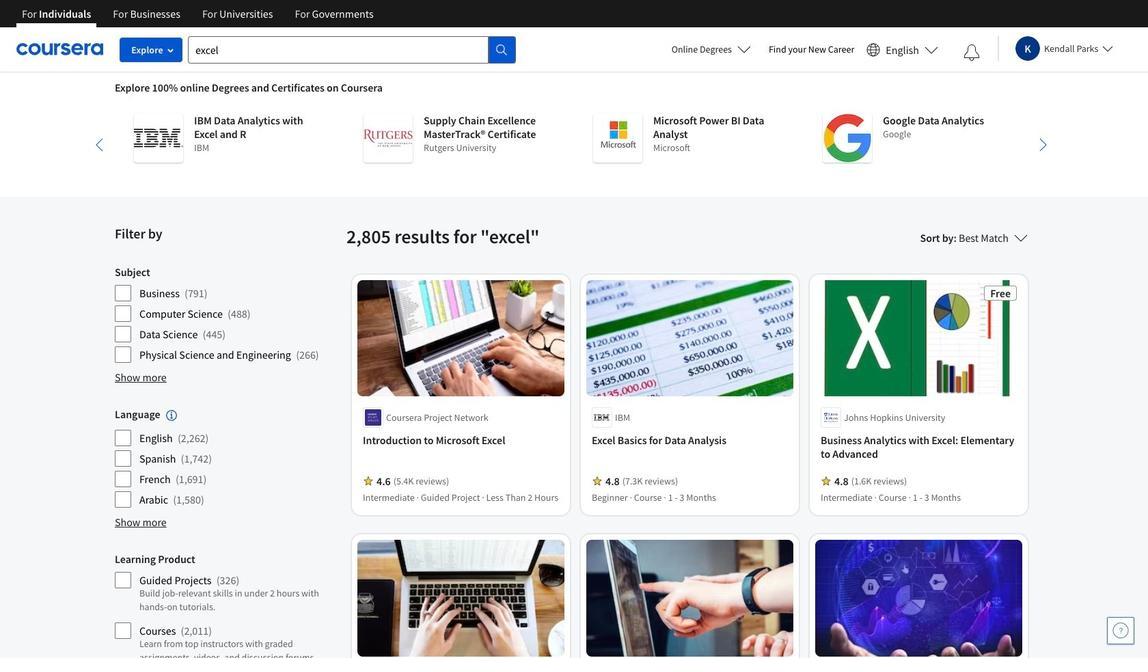 Task type: vqa. For each thing, say whether or not it's contained in the screenshot.
MBA
no



Task type: describe. For each thing, give the bounding box(es) containing it.
rutgers university image
[[364, 113, 413, 163]]

1 group from the top
[[115, 265, 338, 364]]

What do you want to learn? text field
[[188, 36, 489, 63]]

3 group from the top
[[115, 552, 338, 658]]



Task type: locate. For each thing, give the bounding box(es) containing it.
group
[[115, 265, 338, 364], [115, 407, 338, 509], [115, 552, 338, 658]]

2 vertical spatial group
[[115, 552, 338, 658]]

2 group from the top
[[115, 407, 338, 509]]

google image
[[823, 113, 872, 163]]

coursera image
[[16, 38, 103, 60]]

help center image
[[1113, 623, 1129, 639]]

None search field
[[188, 36, 516, 63]]

1 vertical spatial group
[[115, 407, 338, 509]]

ibm image
[[134, 113, 183, 163]]

0 vertical spatial group
[[115, 265, 338, 364]]

information about this filter group image
[[166, 410, 177, 421]]

banner navigation
[[11, 0, 385, 27]]

microsoft image
[[593, 113, 642, 163]]



